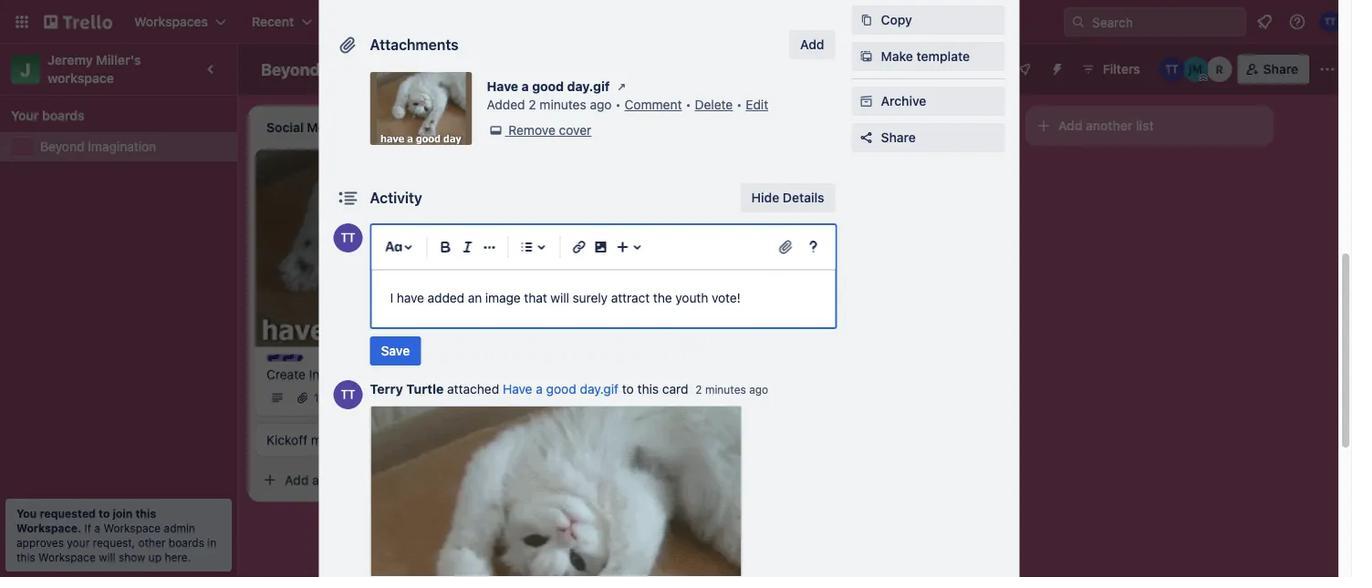 Task type: describe. For each thing, give the bounding box(es) containing it.
2 vertical spatial add a card
[[285, 473, 350, 488]]

automation image
[[1043, 55, 1068, 80]]

jeremy miller's workspace
[[47, 52, 144, 86]]

attach and insert link image
[[777, 238, 795, 256]]

create from template… image for the middle add a card 'button'
[[726, 210, 741, 224]]

hide
[[752, 190, 780, 205]]

requested
[[40, 507, 96, 520]]

an
[[468, 291, 482, 306]]

add for the middle add a card 'button'
[[544, 209, 568, 224]]

sm image
[[613, 78, 631, 96]]

instagram
[[309, 367, 368, 382]]

a right attached
[[536, 382, 543, 397]]

delete link
[[695, 97, 733, 112]]

0 horizontal spatial add a card button
[[256, 466, 460, 495]]

workspace.
[[16, 522, 81, 535]]

terry
[[370, 382, 403, 397]]

remove
[[509, 123, 556, 138]]

i
[[390, 291, 393, 306]]

added 2 minutes ago
[[487, 97, 612, 112]]

Search field
[[1086, 8, 1246, 36]]

surely
[[573, 291, 608, 306]]

2 minutes ago link
[[696, 384, 769, 396]]

1 horizontal spatial share button
[[1238, 55, 1309, 84]]

make template link
[[852, 42, 1005, 71]]

create instagram
[[266, 367, 368, 382]]

create
[[266, 367, 306, 382]]

have
[[397, 291, 424, 306]]

terry turtle (terryturtle) image left r on the right top of the page
[[1160, 57, 1185, 82]]

0 vertical spatial add a card
[[803, 166, 868, 181]]

will inside if a workspace admin approves your request, other boards in this workspace will show up here.
[[99, 551, 115, 564]]

will inside main content area, start typing to enter text. text field
[[551, 291, 569, 306]]

added
[[487, 97, 525, 112]]

a down the kickoff meeting
[[312, 473, 319, 488]]

add another list
[[1059, 118, 1154, 133]]

your boards
[[11, 108, 85, 123]]

cover
[[559, 123, 592, 138]]

add for leftmost add a card 'button'
[[285, 473, 309, 488]]

workspace visible image
[[469, 62, 484, 77]]

1 horizontal spatial workspace
[[103, 522, 161, 535]]

kickoff meeting link
[[266, 431, 478, 449]]

2 horizontal spatial add a card button
[[774, 159, 978, 188]]

filters
[[1103, 62, 1140, 77]]

0 vertical spatial minutes
[[540, 97, 586, 112]]

more formatting image
[[479, 236, 501, 258]]

another
[[1086, 118, 1133, 133]]

that
[[524, 291, 547, 306]]

youth
[[676, 291, 708, 306]]

1 vertical spatial workspace
[[38, 551, 96, 564]]

create instagram link
[[266, 365, 478, 384]]

edit
[[746, 97, 769, 112]]

make template
[[881, 49, 970, 64]]

share for share "button" to the right
[[1264, 62, 1299, 77]]

star or unstar board image
[[437, 62, 451, 77]]

0 vertical spatial good
[[532, 79, 564, 94]]

have a good day.gif link
[[503, 382, 619, 397]]

jeremy
[[47, 52, 93, 68]]

power ups image
[[1017, 62, 1032, 77]]

you requested to join this workspace.
[[16, 507, 156, 535]]

add for add another list button
[[1059, 118, 1083, 133]]

terry turtle (terryturtle) image inside primary element
[[1320, 11, 1341, 33]]

1 vertical spatial beyond imagination
[[40, 139, 156, 154]]

text styles image
[[383, 236, 405, 258]]

hide details link
[[741, 183, 835, 213]]

you
[[16, 507, 37, 520]]

back to home image
[[44, 7, 112, 37]]

sm image for make template
[[857, 47, 876, 66]]

beyond inside board name text box
[[261, 59, 320, 79]]

other
[[138, 537, 166, 549]]

this inside if a workspace admin approves your request, other boards in this workspace will show up here.
[[16, 551, 35, 564]]

sm image for remove cover
[[487, 121, 505, 140]]

1
[[314, 392, 319, 405]]

Board name text field
[[252, 55, 426, 84]]

0 horizontal spatial beyond
[[40, 139, 84, 154]]

boards inside if a workspace admin approves your request, other boards in this workspace will show up here.
[[169, 537, 204, 549]]

add inside button
[[800, 37, 824, 52]]

the
[[653, 291, 672, 306]]

up
[[149, 551, 162, 564]]

kickoff meeting
[[266, 432, 359, 448]]

1 vertical spatial add a card button
[[515, 203, 719, 232]]

comment
[[625, 97, 682, 112]]

approves
[[16, 537, 64, 549]]

delete
[[695, 97, 733, 112]]

admin
[[164, 522, 195, 535]]



Task type: locate. For each thing, give the bounding box(es) containing it.
1 vertical spatial imagination
[[88, 139, 156, 154]]

open help dialog image
[[803, 236, 824, 258]]

1 horizontal spatial imagination
[[324, 59, 416, 79]]

sm image left the archive
[[857, 92, 876, 110]]

this down approves
[[16, 551, 35, 564]]

1 vertical spatial minutes
[[705, 384, 746, 396]]

r button
[[1207, 57, 1233, 82]]

0 horizontal spatial beyond imagination
[[40, 139, 156, 154]]

save
[[381, 344, 410, 359]]

to inside you requested to join this workspace.
[[99, 507, 110, 520]]

details
[[783, 190, 824, 205]]

to left join
[[99, 507, 110, 520]]

this left 2 minutes ago link
[[637, 382, 659, 397]]

1 vertical spatial share button
[[852, 123, 1005, 152]]

will down request,
[[99, 551, 115, 564]]

1 horizontal spatial 2
[[696, 384, 702, 396]]

0 horizontal spatial workspace
[[38, 551, 96, 564]]

1 horizontal spatial this
[[135, 507, 156, 520]]

good
[[532, 79, 564, 94], [546, 382, 576, 397]]

0 vertical spatial workspace
[[103, 522, 161, 535]]

boards right the your
[[42, 108, 85, 123]]

template
[[917, 49, 970, 64]]

have right attached
[[503, 382, 532, 397]]

j
[[20, 58, 31, 80]]

comment link
[[625, 97, 682, 112]]

share button down 0 notifications image
[[1238, 55, 1309, 84]]

1 horizontal spatial share
[[1264, 62, 1299, 77]]

show menu image
[[1319, 60, 1337, 78]]

0 vertical spatial this
[[637, 382, 659, 397]]

a right if
[[94, 522, 100, 535]]

image image
[[590, 236, 612, 258]]

share left show menu icon at the right
[[1264, 62, 1299, 77]]

terry turtle (terryturtle) image right turtle
[[460, 387, 482, 409]]

list
[[1136, 118, 1154, 133]]

imagination down attachments
[[324, 59, 416, 79]]

minutes
[[540, 97, 586, 112], [705, 384, 746, 396]]

beyond imagination down your boards with 1 items element on the top of page
[[40, 139, 156, 154]]

0 vertical spatial share button
[[1238, 55, 1309, 84]]

sm image inside make template link
[[857, 47, 876, 66]]

request,
[[93, 537, 135, 549]]

show
[[119, 551, 145, 564]]

sm image inside archive link
[[857, 92, 876, 110]]

0 horizontal spatial share
[[881, 130, 916, 145]]

2 horizontal spatial add a card
[[803, 166, 868, 181]]

archive link
[[852, 87, 1005, 116]]

terry turtle (terryturtle) image left text styles "image"
[[334, 224, 363, 253]]

add a card
[[803, 166, 868, 181], [544, 209, 609, 224], [285, 473, 350, 488]]

1 vertical spatial good
[[546, 382, 576, 397]]

0 vertical spatial create from template… image
[[726, 210, 741, 224]]

1 vertical spatial ago
[[749, 384, 769, 396]]

0 notifications image
[[1254, 11, 1276, 33]]

join
[[113, 507, 133, 520]]

your
[[11, 108, 39, 123]]

add a card up details
[[803, 166, 868, 181]]

0 vertical spatial ago
[[590, 97, 612, 112]]

remove cover
[[509, 123, 592, 138]]

add down kickoff in the left bottom of the page
[[285, 473, 309, 488]]

workspace down the "your"
[[38, 551, 96, 564]]

make
[[881, 49, 913, 64]]

ago
[[590, 97, 612, 112], [749, 384, 769, 396]]

good right attached
[[546, 382, 576, 397]]

a
[[522, 79, 529, 94], [831, 166, 838, 181], [571, 209, 578, 224], [536, 382, 543, 397], [312, 473, 319, 488], [94, 522, 100, 535]]

beyond imagination inside board name text box
[[261, 59, 416, 79]]

0 horizontal spatial minutes
[[540, 97, 586, 112]]

0 vertical spatial add a card button
[[774, 159, 978, 188]]

image
[[485, 291, 521, 306]]

a down board
[[522, 79, 529, 94]]

link image
[[568, 236, 590, 258]]

1 vertical spatial boards
[[169, 537, 204, 549]]

this right join
[[135, 507, 156, 520]]

add another list button
[[1026, 106, 1274, 146]]

1 horizontal spatial boards
[[169, 537, 204, 549]]

day.gif down main content area, start typing to enter text. text field
[[580, 382, 619, 397]]

rubyanndersson (rubyanndersson) image
[[1207, 57, 1233, 82]]

have
[[487, 79, 518, 94], [503, 382, 532, 397]]

0 vertical spatial day.gif
[[567, 79, 610, 94]]

share down the archive
[[881, 130, 916, 145]]

to
[[622, 382, 634, 397], [99, 507, 110, 520]]

kickoff
[[266, 432, 308, 448]]

Main content area, start typing to enter text. text field
[[390, 287, 817, 309]]

0 horizontal spatial to
[[99, 507, 110, 520]]

add button
[[789, 30, 835, 59]]

workspace
[[47, 71, 114, 86]]

0 horizontal spatial boards
[[42, 108, 85, 123]]

attract
[[611, 291, 650, 306]]

minutes inside terry turtle attached have a good day.gif to this card 2 minutes ago
[[705, 384, 746, 396]]

add up editor toolbar toolbar
[[544, 209, 568, 224]]

search image
[[1071, 15, 1086, 29]]

0 horizontal spatial 2
[[529, 97, 536, 112]]

add left another
[[1059, 118, 1083, 133]]

0 vertical spatial imagination
[[324, 59, 416, 79]]

lists image
[[516, 236, 538, 258]]

0 vertical spatial beyond
[[261, 59, 320, 79]]

add left make
[[800, 37, 824, 52]]

share for share "button" to the left
[[881, 130, 916, 145]]

added
[[428, 291, 464, 306]]

open information menu image
[[1288, 13, 1307, 31]]

1 vertical spatial create from template… image
[[467, 473, 482, 488]]

to right have a good day.gif link
[[622, 382, 634, 397]]

beyond imagination link
[[40, 138, 226, 156]]

vote!
[[712, 291, 741, 306]]

terry turtle (terryturtle) image
[[1320, 11, 1341, 33], [1160, 57, 1185, 82], [334, 224, 363, 253], [460, 387, 482, 409]]

here.
[[165, 551, 191, 564]]

beyond imagination
[[261, 59, 416, 79], [40, 139, 156, 154]]

turtle
[[406, 382, 444, 397]]

1 horizontal spatial add a card button
[[515, 203, 719, 232]]

customize views image
[[582, 60, 600, 78]]

board link
[[495, 55, 573, 84]]

add
[[800, 37, 824, 52], [1059, 118, 1083, 133], [803, 166, 827, 181], [544, 209, 568, 224], [285, 473, 309, 488]]

terry turtle (terryturtle) image
[[334, 381, 363, 410]]

copy
[[881, 12, 912, 27]]

your
[[67, 537, 90, 549]]

editor toolbar toolbar
[[379, 233, 828, 262]]

terry turtle (terryturtle) image right open information menu image
[[1320, 11, 1341, 33]]

create from template… image for leftmost add a card 'button'
[[467, 473, 482, 488]]

will
[[551, 291, 569, 306], [99, 551, 115, 564]]

sm image inside copy link
[[857, 11, 876, 29]]

add inside button
[[1059, 118, 1083, 133]]

1 horizontal spatial ago
[[749, 384, 769, 396]]

edit link
[[746, 97, 769, 112]]

bold ⌘b image
[[435, 236, 457, 258]]

2 vertical spatial add a card button
[[256, 466, 460, 495]]

day.gif down customize views image
[[567, 79, 610, 94]]

workspace
[[103, 522, 161, 535], [38, 551, 96, 564]]

workspace down join
[[103, 522, 161, 535]]

good down board
[[532, 79, 564, 94]]

a inside if a workspace admin approves your request, other boards in this workspace will show up here.
[[94, 522, 100, 535]]

sm image left copy
[[857, 11, 876, 29]]

miller's
[[96, 52, 141, 68]]

0 horizontal spatial create from template… image
[[467, 473, 482, 488]]

add a card up link icon
[[544, 209, 609, 224]]

0 vertical spatial have
[[487, 79, 518, 94]]

save button
[[370, 337, 421, 366]]

jeremy miller (jeremymiller198) image
[[1183, 57, 1209, 82]]

imagination inside board name text box
[[324, 59, 416, 79]]

0 vertical spatial to
[[622, 382, 634, 397]]

1 vertical spatial to
[[99, 507, 110, 520]]

primary element
[[0, 0, 1352, 44]]

attached
[[447, 382, 499, 397]]

1 vertical spatial beyond
[[40, 139, 84, 154]]

add a card down the kickoff meeting
[[285, 473, 350, 488]]

1 vertical spatial share
[[881, 130, 916, 145]]

terry turtle attached have a good day.gif to this card 2 minutes ago
[[370, 382, 769, 397]]

2 vertical spatial this
[[16, 551, 35, 564]]

sm image down added
[[487, 121, 505, 140]]

day.gif
[[567, 79, 610, 94], [580, 382, 619, 397]]

board
[[526, 62, 562, 77]]

sm image for copy
[[857, 11, 876, 29]]

1 horizontal spatial add a card
[[544, 209, 609, 224]]

add up details
[[803, 166, 827, 181]]

0 vertical spatial 2
[[529, 97, 536, 112]]

r
[[1216, 63, 1224, 76]]

add a card button up editor toolbar toolbar
[[515, 203, 719, 232]]

remove cover link
[[487, 121, 592, 140]]

0 horizontal spatial will
[[99, 551, 115, 564]]

2 inside terry turtle attached have a good day.gif to this card 2 minutes ago
[[696, 384, 702, 396]]

0 vertical spatial beyond imagination
[[261, 59, 416, 79]]

sm image for archive
[[857, 92, 876, 110]]

1 vertical spatial day.gif
[[580, 382, 619, 397]]

1 vertical spatial have
[[503, 382, 532, 397]]

sm image left make
[[857, 47, 876, 66]]

beyond
[[261, 59, 320, 79], [40, 139, 84, 154]]

if a workspace admin approves your request, other boards in this workspace will show up here.
[[16, 522, 217, 564]]

if
[[84, 522, 91, 535]]

1 vertical spatial add a card
[[544, 209, 609, 224]]

boards down admin
[[169, 537, 204, 549]]

1 horizontal spatial will
[[551, 291, 569, 306]]

add a card button
[[774, 159, 978, 188], [515, 203, 719, 232], [256, 466, 460, 495]]

2 horizontal spatial this
[[637, 382, 659, 397]]

share button
[[1238, 55, 1309, 84], [852, 123, 1005, 152]]

this inside you requested to join this workspace.
[[135, 507, 156, 520]]

0 horizontal spatial this
[[16, 551, 35, 564]]

add a card button up details
[[774, 159, 978, 188]]

copy link
[[852, 5, 1005, 35]]

activity
[[370, 189, 422, 207]]

0 horizontal spatial add a card
[[285, 473, 350, 488]]

your boards with 1 items element
[[11, 105, 217, 127]]

0 horizontal spatial share button
[[852, 123, 1005, 152]]

1 horizontal spatial beyond imagination
[[261, 59, 416, 79]]

this
[[637, 382, 659, 397], [135, 507, 156, 520], [16, 551, 35, 564]]

1 vertical spatial will
[[99, 551, 115, 564]]

0 vertical spatial will
[[551, 291, 569, 306]]

italic ⌘i image
[[457, 236, 479, 258]]

1 horizontal spatial create from template… image
[[726, 210, 741, 224]]

archive
[[881, 94, 927, 109]]

will right that
[[551, 291, 569, 306]]

filters button
[[1076, 55, 1146, 84]]

1 horizontal spatial to
[[622, 382, 634, 397]]

a up link icon
[[571, 209, 578, 224]]

ago inside terry turtle attached have a good day.gif to this card 2 minutes ago
[[749, 384, 769, 396]]

boards
[[42, 108, 85, 123], [169, 537, 204, 549]]

sm image
[[857, 11, 876, 29], [857, 47, 876, 66], [857, 92, 876, 110], [487, 121, 505, 140]]

imagination down your boards with 1 items element on the top of page
[[88, 139, 156, 154]]

0 horizontal spatial imagination
[[88, 139, 156, 154]]

0 horizontal spatial ago
[[590, 97, 612, 112]]

1 horizontal spatial minutes
[[705, 384, 746, 396]]

have a good day.gif
[[487, 79, 610, 94]]

share button down archive link
[[852, 123, 1005, 152]]

have up added
[[487, 79, 518, 94]]

card
[[841, 166, 868, 181], [582, 209, 609, 224], [662, 382, 689, 397], [323, 473, 350, 488]]

1 vertical spatial 2
[[696, 384, 702, 396]]

1 vertical spatial this
[[135, 507, 156, 520]]

attachments
[[370, 36, 459, 53]]

hide details
[[752, 190, 824, 205]]

create from template… image
[[726, 210, 741, 224], [467, 473, 482, 488]]

meeting
[[311, 432, 359, 448]]

1 horizontal spatial beyond
[[261, 59, 320, 79]]

a up hide details link
[[831, 166, 838, 181]]

0 vertical spatial boards
[[42, 108, 85, 123]]

0 vertical spatial share
[[1264, 62, 1299, 77]]

add a card button down kickoff meeting link
[[256, 466, 460, 495]]

in
[[207, 537, 217, 549]]

beyond imagination down attachments
[[261, 59, 416, 79]]

i have added an image that will surely attract the youth vote!
[[390, 291, 741, 306]]

color: purple, title: none image
[[266, 354, 303, 362]]



Task type: vqa. For each thing, say whether or not it's contained in the screenshot.
Board
yes



